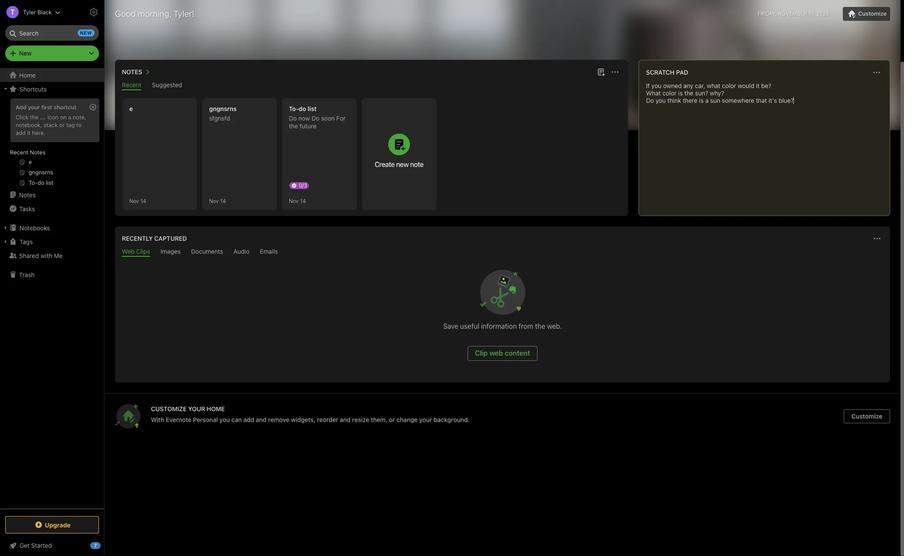 Task type: locate. For each thing, give the bounding box(es) containing it.
2 horizontal spatial the
[[535, 323, 546, 330]]

nov 14
[[209, 198, 226, 204], [289, 198, 306, 204]]

home
[[19, 71, 36, 79]]

customize button
[[844, 7, 891, 21], [844, 410, 891, 424]]

your right the change
[[420, 416, 432, 424]]

reorder
[[317, 416, 338, 424]]

e nov 14
[[129, 105, 146, 204]]

tags
[[20, 238, 33, 245]]

0 vertical spatial the
[[30, 114, 39, 121]]

recent tab
[[122, 81, 142, 90]]

and
[[256, 416, 267, 424], [340, 416, 351, 424]]

background.
[[434, 416, 470, 424]]

suggested tab
[[152, 81, 182, 90]]

click to collapse image
[[101, 540, 107, 551]]

notes
[[122, 68, 142, 76], [30, 149, 45, 156], [19, 191, 36, 199]]

tab list containing web clips
[[117, 248, 889, 257]]

recent notes
[[10, 149, 45, 156]]

your inside group
[[28, 104, 40, 111]]

new down settings image
[[80, 30, 92, 36]]

good morning, tyler!
[[115, 9, 194, 19]]

scratch
[[646, 69, 675, 76]]

future
[[300, 122, 317, 130]]

2023
[[817, 10, 830, 17]]

0 vertical spatial notes
[[122, 68, 142, 76]]

gngnsrns
[[209, 105, 237, 112]]

do down list
[[312, 115, 320, 122]]

suggested
[[152, 81, 182, 89]]

tab list for recently captured
[[117, 248, 889, 257]]

customize
[[151, 405, 187, 413]]

1 horizontal spatial 14
[[220, 198, 226, 204]]

recent down it
[[10, 149, 28, 156]]

started
[[31, 542, 52, 550]]

add right the can
[[243, 416, 254, 424]]

2 horizontal spatial 14
[[300, 198, 306, 204]]

0 horizontal spatial new
[[80, 30, 92, 36]]

recently
[[122, 235, 153, 242]]

recent inside group
[[10, 149, 28, 156]]

change
[[397, 416, 418, 424]]

black
[[37, 8, 52, 15]]

e
[[129, 105, 133, 112]]

1 horizontal spatial and
[[340, 416, 351, 424]]

group containing add your first shortcut
[[0, 96, 104, 191]]

1 vertical spatial add
[[243, 416, 254, 424]]

your up the click the ...
[[28, 104, 40, 111]]

the left future
[[289, 122, 298, 130]]

0 horizontal spatial recent
[[10, 149, 28, 156]]

add your first shortcut
[[16, 104, 76, 111]]

your inside customize your home with evernote personal you can add and remove widgets, reorder and resize them, or change your background.
[[420, 416, 432, 424]]

the inside tab panel
[[535, 323, 546, 330]]

1 horizontal spatial nov 14
[[289, 198, 306, 204]]

a
[[68, 114, 71, 121]]

...
[[40, 114, 46, 121]]

new left note
[[396, 161, 409, 168]]

notebooks
[[20, 224, 50, 232]]

0 vertical spatial recent
[[122, 81, 142, 89]]

1 14 from the left
[[140, 198, 146, 204]]

tyler
[[23, 8, 36, 15]]

Search text field
[[11, 25, 93, 41]]

tasks button
[[0, 202, 104, 216]]

customize
[[859, 10, 887, 17], [852, 413, 883, 420]]

1 horizontal spatial your
[[420, 416, 432, 424]]

icon
[[47, 114, 59, 121]]

or inside icon on a note, notebook, stack or tag to add it here.
[[59, 121, 65, 128]]

1 horizontal spatial or
[[389, 416, 395, 424]]

2 tab list from the top
[[117, 248, 889, 257]]

2 do from the left
[[312, 115, 320, 122]]

Account field
[[0, 3, 60, 21]]

do
[[289, 115, 297, 122], [312, 115, 320, 122]]

1 horizontal spatial recent
[[122, 81, 142, 89]]

good
[[115, 9, 136, 19]]

nov
[[129, 198, 139, 204], [209, 198, 219, 204], [289, 198, 299, 204]]

1 vertical spatial tab list
[[117, 248, 889, 257]]

note
[[410, 161, 424, 168]]

web.
[[547, 323, 562, 330]]

1 horizontal spatial new
[[396, 161, 409, 168]]

your
[[28, 104, 40, 111], [420, 416, 432, 424]]

notes link
[[0, 188, 104, 202]]

save useful information from the web.
[[443, 323, 562, 330]]

0 horizontal spatial nov 14
[[209, 198, 226, 204]]

0 vertical spatial add
[[16, 129, 26, 136]]

expand tags image
[[2, 238, 9, 245]]

2 horizontal spatial nov
[[289, 198, 299, 204]]

new inside search box
[[80, 30, 92, 36]]

1 and from the left
[[256, 416, 267, 424]]

more actions field for scratch pad
[[871, 66, 883, 79]]

tree
[[0, 68, 104, 509]]

1 horizontal spatial more actions image
[[873, 234, 883, 244]]

notes up tasks
[[19, 191, 36, 199]]

your
[[188, 405, 205, 413]]

17,
[[809, 10, 815, 17]]

0 vertical spatial more actions image
[[610, 67, 621, 77]]

more actions image
[[610, 67, 621, 77], [873, 234, 883, 244]]

group
[[0, 96, 104, 191]]

1 vertical spatial your
[[420, 416, 432, 424]]

me
[[54, 252, 63, 259]]

0 vertical spatial customize
[[859, 10, 887, 17]]

1 vertical spatial customize
[[852, 413, 883, 420]]

0 horizontal spatial more actions image
[[610, 67, 621, 77]]

tab list containing recent
[[117, 81, 627, 90]]

1 nov from the left
[[129, 198, 139, 204]]

get
[[20, 542, 30, 550]]

Start writing… text field
[[646, 82, 890, 209]]

1 horizontal spatial nov
[[209, 198, 219, 204]]

shortcuts button
[[0, 82, 104, 96]]

More actions field
[[610, 66, 622, 78], [871, 66, 883, 79], [872, 233, 884, 245]]

0 vertical spatial new
[[80, 30, 92, 36]]

soon
[[321, 115, 335, 122]]

gngnsrns sfgnsfd
[[209, 105, 237, 122]]

the left ...
[[30, 114, 39, 121]]

2 vertical spatial the
[[535, 323, 546, 330]]

1 vertical spatial recent
[[10, 149, 28, 156]]

1 vertical spatial or
[[389, 416, 395, 424]]

0 horizontal spatial the
[[30, 114, 39, 121]]

0 vertical spatial your
[[28, 104, 40, 111]]

0 horizontal spatial your
[[28, 104, 40, 111]]

1 tab list from the top
[[117, 81, 627, 90]]

14
[[140, 198, 146, 204], [220, 198, 226, 204], [300, 198, 306, 204]]

1 horizontal spatial add
[[243, 416, 254, 424]]

the right 'from'
[[535, 323, 546, 330]]

add left it
[[16, 129, 26, 136]]

0 horizontal spatial and
[[256, 416, 267, 424]]

shortcut
[[54, 104, 76, 111]]

clip web content button
[[468, 346, 538, 361]]

now
[[299, 115, 310, 122]]

0 horizontal spatial 14
[[140, 198, 146, 204]]

add
[[16, 129, 26, 136], [243, 416, 254, 424]]

or down on
[[59, 121, 65, 128]]

0 vertical spatial or
[[59, 121, 65, 128]]

0 horizontal spatial or
[[59, 121, 65, 128]]

for
[[337, 115, 346, 122]]

2 nov 14 from the left
[[289, 198, 306, 204]]

content
[[505, 349, 530, 357]]

or right them,
[[389, 416, 395, 424]]

recent down notes button at the top left of the page
[[122, 81, 142, 89]]

tab list
[[117, 81, 627, 90], [117, 248, 889, 257]]

resize
[[352, 416, 369, 424]]

1 vertical spatial the
[[289, 122, 298, 130]]

add inside icon on a note, notebook, stack or tag to add it here.
[[16, 129, 26, 136]]

0 horizontal spatial add
[[16, 129, 26, 136]]

friday, november 17, 2023
[[758, 10, 830, 17]]

recently captured
[[122, 235, 187, 242]]

from
[[519, 323, 534, 330]]

shortcuts
[[20, 85, 47, 93]]

1 horizontal spatial the
[[289, 122, 298, 130]]

can
[[232, 416, 242, 424]]

scratch pad
[[646, 69, 689, 76]]

with
[[151, 416, 164, 424]]

create new note button
[[362, 98, 437, 210]]

1 vertical spatial notes
[[30, 149, 45, 156]]

14 inside e nov 14
[[140, 198, 146, 204]]

and left resize
[[340, 416, 351, 424]]

0 vertical spatial tab list
[[117, 81, 627, 90]]

create new note
[[375, 161, 424, 168]]

and left "remove"
[[256, 416, 267, 424]]

1 vertical spatial customize button
[[844, 410, 891, 424]]

or inside customize your home with evernote personal you can add and remove widgets, reorder and resize them, or change your background.
[[389, 416, 395, 424]]

1 horizontal spatial do
[[312, 115, 320, 122]]

0 horizontal spatial do
[[289, 115, 297, 122]]

useful
[[460, 323, 480, 330]]

1 vertical spatial new
[[396, 161, 409, 168]]

0 horizontal spatial nov
[[129, 198, 139, 204]]

notes up the recent "tab" at the left of page
[[122, 68, 142, 76]]

notes down here.
[[30, 149, 45, 156]]

scratch pad button
[[645, 67, 689, 78]]

images tab
[[161, 248, 181, 257]]

do down to-
[[289, 115, 297, 122]]

sfgnsfd
[[209, 115, 230, 122]]



Task type: vqa. For each thing, say whether or not it's contained in the screenshot.
the more actions field for Recently Captured
yes



Task type: describe. For each thing, give the bounding box(es) containing it.
tyler!
[[174, 9, 194, 19]]

on
[[60, 114, 67, 121]]

images
[[161, 248, 181, 255]]

1 vertical spatial more actions image
[[873, 234, 883, 244]]

Help and Learning task checklist field
[[0, 539, 104, 553]]

first
[[41, 104, 52, 111]]

upgrade
[[45, 522, 71, 529]]

notebooks link
[[0, 221, 104, 235]]

them,
[[371, 416, 388, 424]]

web clips tab
[[122, 248, 150, 257]]

0/3
[[299, 182, 307, 189]]

widgets,
[[291, 416, 316, 424]]

web clips tab panel
[[115, 257, 891, 383]]

emails tab
[[260, 248, 278, 257]]

evernote
[[166, 416, 192, 424]]

tyler black
[[23, 8, 52, 15]]

audio
[[234, 248, 250, 255]]

notebook,
[[16, 121, 42, 128]]

expand notebooks image
[[2, 224, 9, 231]]

2 vertical spatial notes
[[19, 191, 36, 199]]

it
[[27, 129, 31, 136]]

the inside to-do list do now do soon for the future
[[289, 122, 298, 130]]

1 nov 14 from the left
[[209, 198, 226, 204]]

to-
[[289, 105, 299, 112]]

click
[[16, 114, 29, 121]]

clip web content
[[475, 349, 530, 357]]

pad
[[677, 69, 689, 76]]

notes inside button
[[122, 68, 142, 76]]

home link
[[0, 68, 104, 82]]

create
[[375, 161, 395, 168]]

stack
[[44, 121, 58, 128]]

2 14 from the left
[[220, 198, 226, 204]]

trash
[[19, 271, 35, 278]]

3 14 from the left
[[300, 198, 306, 204]]

icon on a note, notebook, stack or tag to add it here.
[[16, 114, 86, 136]]

2 and from the left
[[340, 416, 351, 424]]

add inside customize your home with evernote personal you can add and remove widgets, reorder and resize them, or change your background.
[[243, 416, 254, 424]]

trash link
[[0, 268, 104, 282]]

recent for recent notes
[[10, 149, 28, 156]]

you
[[220, 416, 230, 424]]

settings image
[[89, 7, 99, 17]]

new button
[[5, 46, 99, 61]]

notes inside group
[[30, 149, 45, 156]]

do
[[299, 105, 306, 112]]

tasks
[[19, 205, 35, 212]]

new inside button
[[396, 161, 409, 168]]

notes button
[[120, 67, 153, 77]]

new
[[19, 49, 32, 57]]

1 do from the left
[[289, 115, 297, 122]]

shared
[[19, 252, 39, 259]]

home
[[207, 405, 225, 413]]

recent for recent
[[122, 81, 142, 89]]

get started
[[20, 542, 52, 550]]

tag
[[66, 121, 75, 128]]

note,
[[73, 114, 86, 121]]

add
[[16, 104, 26, 111]]

remove
[[268, 416, 290, 424]]

recently captured button
[[120, 234, 187, 244]]

save
[[443, 323, 459, 330]]

the inside group
[[30, 114, 39, 121]]

captured
[[154, 235, 187, 242]]

clips
[[136, 248, 150, 255]]

more actions image
[[872, 67, 882, 78]]

upgrade button
[[5, 517, 99, 534]]

recent tab panel
[[115, 90, 629, 216]]

emails
[[260, 248, 278, 255]]

customize your home with evernote personal you can add and remove widgets, reorder and resize them, or change your background.
[[151, 405, 470, 424]]

list
[[308, 105, 317, 112]]

new search field
[[11, 25, 95, 41]]

web clips
[[122, 248, 150, 255]]

friday,
[[758, 10, 777, 17]]

2 nov from the left
[[209, 198, 219, 204]]

more actions field for recently captured
[[872, 233, 884, 245]]

0 vertical spatial customize button
[[844, 7, 891, 21]]

clip
[[475, 349, 488, 357]]

to-do list do now do soon for the future
[[289, 105, 346, 130]]

morning,
[[138, 9, 171, 19]]

documents
[[191, 248, 223, 255]]

tree containing home
[[0, 68, 104, 509]]

audio tab
[[234, 248, 250, 257]]

tags button
[[0, 235, 104, 249]]

web
[[490, 349, 503, 357]]

with
[[41, 252, 52, 259]]

documents tab
[[191, 248, 223, 257]]

shared with me
[[19, 252, 63, 259]]

click the ...
[[16, 114, 46, 121]]

shared with me link
[[0, 249, 104, 263]]

tab list for notes
[[117, 81, 627, 90]]

nov inside e nov 14
[[129, 198, 139, 204]]

3 nov from the left
[[289, 198, 299, 204]]

here.
[[32, 129, 45, 136]]

to
[[76, 121, 82, 128]]



